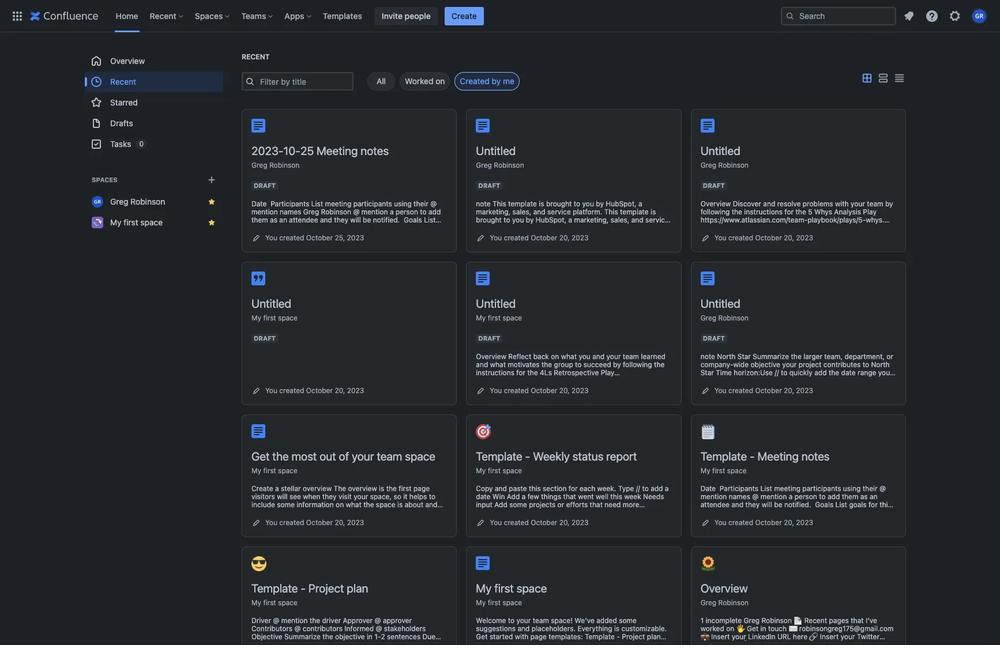Task type: describe. For each thing, give the bounding box(es) containing it.
my first space
[[110, 218, 163, 227]]

my first space link for meeting
[[701, 467, 747, 476]]

get
[[252, 450, 270, 463]]

tasks
[[110, 139, 131, 149]]

your
[[352, 450, 374, 463]]

create a space image
[[205, 173, 219, 187]]

my inside template - meeting notes my first space
[[701, 467, 711, 476]]

0
[[139, 140, 144, 148]]

notification icon image
[[903, 9, 916, 23]]

spaces inside spaces popup button
[[195, 11, 223, 20]]

my inside template - weekly status report my first space
[[476, 467, 486, 476]]

help icon image
[[926, 9, 939, 23]]

drafts
[[110, 118, 133, 128]]

first inside get the most out of your team space my first space
[[263, 467, 276, 476]]

my first space link for project
[[252, 599, 298, 608]]

created
[[460, 76, 490, 86]]

template for template - meeting notes
[[701, 450, 747, 463]]

create
[[452, 11, 477, 20]]

worked on button
[[400, 72, 450, 91]]

drafts link
[[85, 113, 223, 134]]

home link
[[112, 7, 142, 25]]

my inside get the most out of your team space my first space
[[252, 467, 261, 476]]

list image
[[877, 71, 890, 85]]

template for template - weekly status report
[[476, 450, 523, 463]]

notes inside template - meeting notes my first space
[[802, 450, 830, 463]]

invite
[[382, 11, 403, 20]]

recent button
[[146, 7, 188, 25]]

tab list containing all
[[354, 72, 520, 91]]

you created october 25, 2023
[[265, 234, 364, 242]]

25,
[[335, 234, 345, 242]]

template - meeting notes my first space
[[701, 450, 830, 476]]

teams button
[[238, 7, 278, 25]]

10-
[[284, 144, 301, 158]]

apps
[[285, 11, 304, 20]]

Filter by title field
[[257, 73, 353, 89]]

2 horizontal spatial recent
[[242, 53, 270, 61]]

overview for overview greg robinson
[[701, 582, 748, 596]]

notes inside 2023-10-25 meeting notes greg robinson
[[361, 144, 389, 158]]

project
[[309, 582, 344, 596]]

spaces button
[[191, 7, 235, 25]]

plan
[[347, 582, 368, 596]]

create link
[[445, 7, 484, 25]]

1 untitled my first space from the left
[[252, 297, 298, 323]]

settings icon image
[[949, 9, 963, 23]]

global element
[[7, 0, 779, 32]]

my first space link for space
[[476, 599, 522, 608]]

recent link
[[85, 72, 223, 92]]

apps button
[[281, 7, 316, 25]]



Task type: locate. For each thing, give the bounding box(es) containing it.
2 horizontal spatial template
[[701, 450, 747, 463]]

template inside template - meeting notes my first space
[[701, 450, 747, 463]]

space inside template - meeting notes my first space
[[728, 467, 747, 476]]

0 horizontal spatial -
[[301, 582, 306, 596]]

:sunflower: image
[[701, 557, 716, 572]]

recent
[[150, 11, 176, 20], [242, 53, 270, 61], [110, 77, 136, 87]]

status
[[573, 450, 604, 463]]

0 horizontal spatial overview
[[110, 56, 145, 66]]

recent inside dropdown button
[[150, 11, 176, 20]]

you
[[265, 234, 278, 242], [490, 234, 502, 242], [715, 234, 727, 242], [265, 387, 278, 395], [490, 387, 502, 395], [715, 387, 727, 395], [265, 519, 278, 527], [490, 519, 502, 527], [715, 519, 727, 527]]

me
[[503, 76, 515, 86]]

space
[[140, 218, 163, 227], [278, 314, 298, 323], [503, 314, 522, 323], [405, 450, 436, 463], [278, 467, 298, 476], [503, 467, 522, 476], [728, 467, 747, 476], [517, 582, 547, 596], [278, 599, 298, 608], [503, 599, 522, 608]]

templates link
[[319, 7, 366, 25]]

most
[[292, 450, 317, 463]]

1 horizontal spatial spaces
[[195, 11, 223, 20]]

25
[[301, 144, 314, 158]]

compact list image
[[893, 71, 907, 85]]

invite people button
[[375, 7, 438, 25]]

- for weekly
[[525, 450, 531, 463]]

template for template - project plan
[[252, 582, 298, 596]]

recent down teams dropdown button
[[242, 53, 270, 61]]

space inside template - weekly status report my first space
[[503, 467, 522, 476]]

0 vertical spatial unstar this space image
[[207, 197, 216, 207]]

1 horizontal spatial recent
[[150, 11, 176, 20]]

spaces right recent dropdown button
[[195, 11, 223, 20]]

page image
[[252, 119, 265, 133], [476, 119, 490, 133], [476, 272, 490, 286]]

greg
[[252, 161, 267, 170], [476, 161, 492, 170], [701, 161, 717, 170], [110, 197, 128, 207], [701, 314, 717, 323], [701, 599, 717, 608]]

1 horizontal spatial notes
[[802, 450, 830, 463]]

unstar this space image for my first space
[[207, 218, 216, 227]]

template inside template - project plan my first space
[[252, 582, 298, 596]]

0 horizontal spatial untitled my first space
[[252, 297, 298, 323]]

the
[[273, 450, 289, 463]]

all button
[[368, 72, 395, 91]]

- inside template - meeting notes my first space
[[750, 450, 755, 463]]

my inside template - project plan my first space
[[252, 599, 261, 608]]

meeting inside 2023-10-25 meeting notes greg robinson
[[317, 144, 358, 158]]

0 horizontal spatial meeting
[[317, 144, 358, 158]]

unstar this space image
[[207, 197, 216, 207], [207, 218, 216, 227]]

overview
[[110, 56, 145, 66], [701, 582, 748, 596]]

overview for overview
[[110, 56, 145, 66]]

overview link
[[85, 51, 223, 72]]

first inside template - meeting notes my first space
[[713, 467, 726, 476]]

0 vertical spatial spaces
[[195, 11, 223, 20]]

my
[[110, 218, 122, 227], [252, 314, 261, 323], [476, 314, 486, 323], [252, 467, 261, 476], [476, 467, 486, 476], [701, 467, 711, 476], [476, 582, 492, 596], [252, 599, 261, 608], [476, 599, 486, 608]]

greg robinson
[[110, 197, 165, 207]]

:dart: image
[[476, 425, 491, 440], [476, 425, 491, 440]]

template - weekly status report my first space
[[476, 450, 637, 476]]

0 horizontal spatial template
[[252, 582, 298, 596]]

draft
[[254, 182, 276, 189], [479, 182, 501, 189], [703, 182, 725, 189], [254, 335, 276, 342], [479, 335, 501, 342], [703, 335, 725, 342]]

1 vertical spatial recent
[[242, 53, 270, 61]]

20,
[[560, 234, 570, 242], [784, 234, 795, 242], [335, 387, 345, 395], [560, 387, 570, 395], [784, 387, 795, 395], [335, 519, 345, 527], [560, 519, 570, 527], [784, 519, 795, 527]]

2023-
[[252, 144, 284, 158]]

1 horizontal spatial template
[[476, 450, 523, 463]]

greg inside 2023-10-25 meeting notes greg robinson
[[252, 161, 267, 170]]

first
[[124, 218, 138, 227], [263, 314, 276, 323], [488, 314, 501, 323], [263, 467, 276, 476], [488, 467, 501, 476], [713, 467, 726, 476], [495, 582, 514, 596], [263, 599, 276, 608], [488, 599, 501, 608]]

2023-10-25 meeting notes greg robinson
[[252, 144, 389, 170]]

0 horizontal spatial spaces
[[92, 176, 118, 184]]

2 vertical spatial recent
[[110, 77, 136, 87]]

of
[[339, 450, 349, 463]]

blog image
[[252, 272, 265, 286]]

on
[[436, 76, 445, 86]]

- for project
[[301, 582, 306, 596]]

- for meeting
[[750, 450, 755, 463]]

overview greg robinson
[[701, 582, 749, 608]]

first inside template - project plan my first space
[[263, 599, 276, 608]]

group containing overview
[[85, 51, 223, 155]]

my first space link
[[85, 212, 223, 233], [252, 314, 298, 323], [476, 314, 522, 323], [252, 467, 298, 476], [476, 467, 522, 476], [701, 467, 747, 476], [252, 599, 298, 608], [476, 599, 522, 608]]

starred link
[[85, 92, 223, 113]]

my first space link for most
[[252, 467, 298, 476]]

recent inside "link"
[[110, 77, 136, 87]]

greg robinson link
[[252, 161, 300, 170], [476, 161, 524, 170], [701, 161, 749, 170], [85, 192, 223, 212], [701, 314, 749, 323], [701, 599, 749, 608]]

you created october 20, 2023
[[490, 234, 589, 242], [715, 234, 814, 242], [265, 387, 364, 395], [490, 387, 589, 395], [715, 387, 814, 395], [265, 519, 364, 527], [490, 519, 589, 527], [715, 519, 814, 527]]

robinson inside overview greg robinson
[[719, 599, 749, 608]]

my first space link for weekly
[[476, 467, 522, 476]]

2 horizontal spatial -
[[750, 450, 755, 463]]

1 vertical spatial spaces
[[92, 176, 118, 184]]

tab list
[[354, 72, 520, 91]]

recent up starred
[[110, 77, 136, 87]]

Search field
[[781, 7, 897, 25]]

my first space my first space
[[476, 582, 547, 608]]

worked
[[405, 76, 434, 86]]

by
[[492, 76, 501, 86]]

untitled
[[476, 144, 516, 158], [701, 144, 741, 158], [252, 297, 291, 310], [476, 297, 516, 310], [701, 297, 741, 310]]

0 vertical spatial meeting
[[317, 144, 358, 158]]

1 horizontal spatial meeting
[[758, 450, 799, 463]]

:notepad_spiral: image
[[701, 425, 716, 440], [701, 425, 716, 440]]

created by me
[[460, 76, 515, 86]]

1 horizontal spatial overview
[[701, 582, 748, 596]]

0 horizontal spatial notes
[[361, 144, 389, 158]]

2 unstar this space image from the top
[[207, 218, 216, 227]]

report
[[607, 450, 637, 463]]

greg inside overview greg robinson
[[701, 599, 717, 608]]

templates
[[323, 11, 362, 20]]

1 vertical spatial overview
[[701, 582, 748, 596]]

worked on
[[405, 76, 445, 86]]

banner
[[0, 0, 1001, 32]]

my first space link for first
[[252, 314, 298, 323]]

teams
[[241, 11, 266, 20]]

created by me button
[[455, 72, 520, 91]]

1 vertical spatial unstar this space image
[[207, 218, 216, 227]]

space inside template - project plan my first space
[[278, 599, 298, 608]]

:sunflower: image
[[701, 557, 716, 572]]

banner containing home
[[0, 0, 1001, 32]]

notes
[[361, 144, 389, 158], [802, 450, 830, 463]]

cards image
[[860, 71, 874, 85]]

group
[[85, 51, 223, 155]]

page image for untitled greg robinson
[[476, 119, 490, 133]]

1 horizontal spatial -
[[525, 450, 531, 463]]

untitled greg robinson
[[476, 144, 524, 170], [701, 144, 749, 170], [701, 297, 749, 323]]

robinson
[[269, 161, 300, 170], [494, 161, 524, 170], [719, 161, 749, 170], [131, 197, 165, 207], [719, 314, 749, 323], [719, 599, 749, 608]]

first inside template - weekly status report my first space
[[488, 467, 501, 476]]

:sunglasses: image
[[252, 557, 267, 572], [252, 557, 267, 572]]

people
[[405, 11, 431, 20]]

meeting inside template - meeting notes my first space
[[758, 450, 799, 463]]

all
[[377, 76, 386, 86]]

1 unstar this space image from the top
[[207, 197, 216, 207]]

spaces down tasks
[[92, 176, 118, 184]]

1 horizontal spatial untitled my first space
[[476, 297, 522, 323]]

template inside template - weekly status report my first space
[[476, 450, 523, 463]]

page image for untitled my first space
[[476, 272, 490, 286]]

recent right home
[[150, 11, 176, 20]]

team
[[377, 450, 402, 463]]

invite people
[[382, 11, 431, 20]]

overview up recent "link"
[[110, 56, 145, 66]]

2 untitled my first space from the left
[[476, 297, 522, 323]]

home
[[116, 11, 138, 20]]

confluence image
[[30, 9, 98, 23], [30, 9, 98, 23]]

page image
[[701, 119, 715, 133], [701, 272, 715, 286], [252, 425, 265, 439], [476, 557, 490, 571]]

starred
[[110, 98, 138, 107]]

unstar this space image for greg robinson
[[207, 197, 216, 207]]

-
[[525, 450, 531, 463], [750, 450, 755, 463], [301, 582, 306, 596]]

created
[[279, 234, 304, 242], [504, 234, 529, 242], [729, 234, 754, 242], [279, 387, 304, 395], [504, 387, 529, 395], [729, 387, 754, 395], [279, 519, 304, 527], [504, 519, 529, 527], [729, 519, 754, 527]]

robinson inside 2023-10-25 meeting notes greg robinson
[[269, 161, 300, 170]]

appswitcher icon image
[[10, 9, 24, 23]]

out
[[320, 450, 336, 463]]

untitled my first space
[[252, 297, 298, 323], [476, 297, 522, 323]]

template
[[476, 450, 523, 463], [701, 450, 747, 463], [252, 582, 298, 596]]

0 vertical spatial overview
[[110, 56, 145, 66]]

0 horizontal spatial recent
[[110, 77, 136, 87]]

0 vertical spatial notes
[[361, 144, 389, 158]]

october
[[306, 234, 333, 242], [531, 234, 558, 242], [756, 234, 782, 242], [306, 387, 333, 395], [531, 387, 558, 395], [756, 387, 782, 395], [306, 519, 333, 527], [531, 519, 558, 527], [756, 519, 782, 527]]

- inside template - weekly status report my first space
[[525, 450, 531, 463]]

overview inside overview greg robinson
[[701, 582, 748, 596]]

- inside template - project plan my first space
[[301, 582, 306, 596]]

spaces
[[195, 11, 223, 20], [92, 176, 118, 184]]

1 vertical spatial meeting
[[758, 450, 799, 463]]

search image
[[786, 11, 795, 20]]

0 vertical spatial recent
[[150, 11, 176, 20]]

meeting
[[317, 144, 358, 158], [758, 450, 799, 463]]

get the most out of your team space my first space
[[252, 450, 436, 476]]

1 vertical spatial notes
[[802, 450, 830, 463]]

2023
[[347, 234, 364, 242], [572, 234, 589, 242], [797, 234, 814, 242], [347, 387, 364, 395], [572, 387, 589, 395], [797, 387, 814, 395], [347, 519, 364, 527], [572, 519, 589, 527], [797, 519, 814, 527]]

overview down :sunflower: image
[[701, 582, 748, 596]]

weekly
[[533, 450, 570, 463]]

template - project plan my first space
[[252, 582, 368, 608]]



Task type: vqa. For each thing, say whether or not it's contained in the screenshot.
THE TEMPLATE
yes



